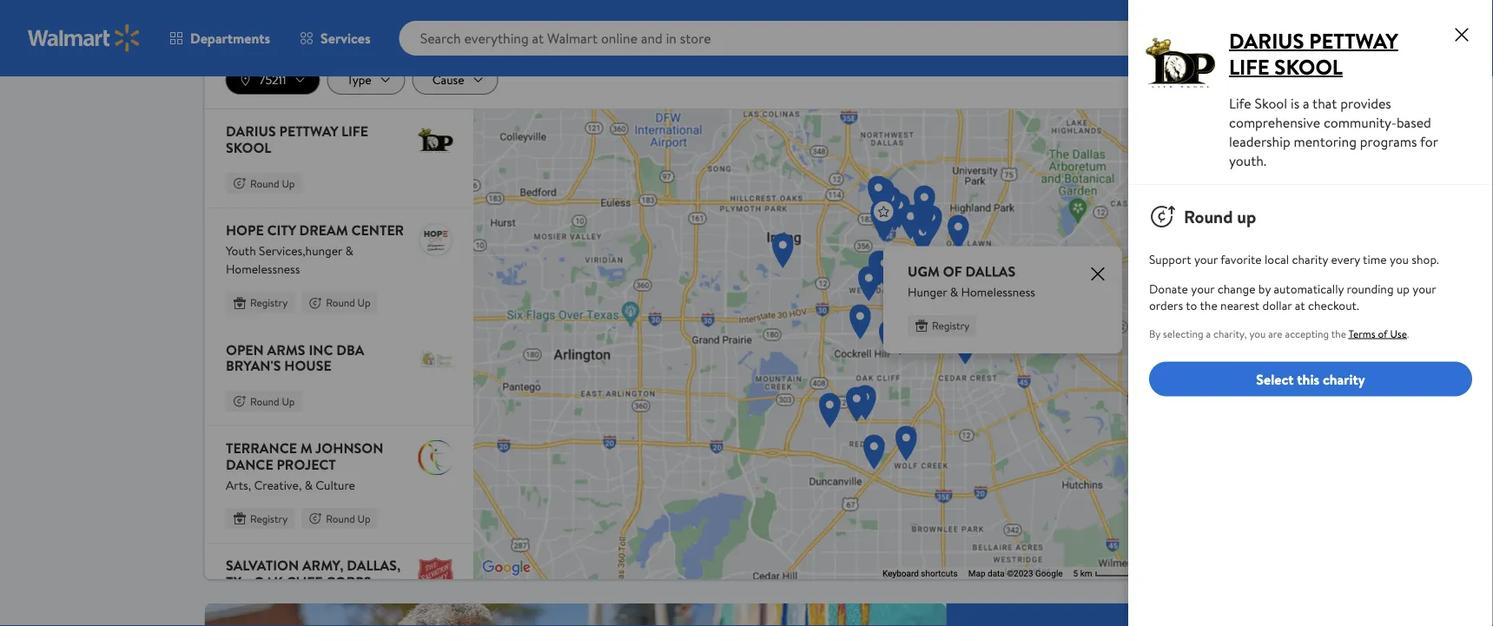 Task type: vqa. For each thing, say whether or not it's contained in the screenshot.
free to the bottom
no



Task type: locate. For each thing, give the bounding box(es) containing it.
1 vertical spatial homelessness
[[961, 283, 1035, 300]]

programs
[[1360, 132, 1418, 151]]

up
[[281, 176, 294, 191], [357, 295, 370, 310], [281, 394, 294, 409], [357, 511, 370, 526]]

this
[[1297, 370, 1320, 389]]

2 horizontal spatial &
[[950, 283, 958, 300]]

open
[[225, 340, 263, 359]]

time
[[1363, 251, 1387, 268]]

use
[[1391, 326, 1407, 341]]

1 horizontal spatial darius pettway life skool
[[1229, 26, 1399, 81]]

2 vertical spatial &
[[304, 476, 312, 493]]

skool up is
[[1275, 52, 1343, 81]]

your for change
[[1191, 280, 1215, 297]]

None text field
[[225, 0, 743, 23]]

select this charity button
[[1149, 362, 1473, 397]]

cart contains 0 items total amount $0.00 image
[[1439, 23, 1460, 44]]

a right is
[[1303, 94, 1310, 113]]

house
[[284, 356, 331, 375]]

& down of
[[950, 283, 958, 300]]

1 vertical spatial up
[[1397, 280, 1410, 297]]

1 vertical spatial a
[[1206, 326, 1211, 341]]

round inside the darius pettway life skool dialog
[[1184, 204, 1233, 229]]

1 vertical spatial &
[[950, 283, 958, 300]]

walmart image
[[28, 24, 141, 52]]

orders
[[1149, 297, 1183, 314]]

automatically
[[1274, 280, 1344, 297]]

0 horizontal spatial homelessness
[[225, 260, 300, 277]]

creative,
[[254, 476, 301, 493]]

1 vertical spatial registry
[[932, 318, 970, 333]]

ugm of dallas hunger & homelessness
[[908, 262, 1035, 300]]

round up
[[250, 176, 294, 191], [326, 295, 370, 310], [250, 394, 294, 409], [326, 511, 370, 526]]

& down dream
[[345, 242, 353, 259]]

your
[[1195, 251, 1218, 268], [1191, 280, 1215, 297], [1413, 280, 1437, 297]]

terms of use link
[[1349, 326, 1407, 341]]

up up dallas,
[[357, 511, 370, 526]]

community-
[[1324, 113, 1397, 132]]

&
[[345, 242, 353, 259], [950, 283, 958, 300], [304, 476, 312, 493]]

the right the to
[[1200, 297, 1218, 314]]

your left change
[[1191, 280, 1215, 297]]

1 horizontal spatial homelessness
[[961, 283, 1035, 300]]

registry inside map 'region'
[[932, 318, 970, 333]]

life
[[1229, 52, 1270, 81], [341, 122, 368, 141]]

1 horizontal spatial pettway
[[1310, 26, 1399, 55]]

map
[[969, 569, 986, 579]]

map region
[[457, 0, 1347, 626]]

skool up hope
[[225, 138, 271, 157]]

charity
[[1292, 251, 1329, 268], [1323, 370, 1366, 389]]

1 horizontal spatial up
[[1397, 280, 1410, 297]]

0 vertical spatial life
[[1229, 52, 1270, 81]]

homelessness down youth
[[225, 260, 300, 277]]

.
[[1407, 326, 1410, 341]]

support your favorite local charity every time you shop.
[[1149, 251, 1440, 268]]

1 vertical spatial you
[[1250, 326, 1266, 341]]

of
[[1378, 326, 1388, 341]]

0 horizontal spatial skool
[[225, 138, 271, 157]]

1 horizontal spatial life
[[1229, 52, 1270, 81]]

close image
[[1088, 264, 1109, 284]]

skool inside dialog
[[1275, 52, 1343, 81]]

at
[[1295, 297, 1306, 314]]

culture
[[315, 476, 355, 493]]

you left are
[[1250, 326, 1266, 341]]

0 vertical spatial a
[[1303, 94, 1310, 113]]

every
[[1332, 251, 1361, 268]]

by
[[1149, 326, 1161, 341]]

donate your change by automatically rounding up your orders to the nearest dollar at checkout.
[[1149, 280, 1437, 314]]

your down shop.
[[1413, 280, 1437, 297]]

0 horizontal spatial the
[[1200, 297, 1218, 314]]

darius pettway life skool link
[[1229, 26, 1399, 81]]

& down project
[[304, 476, 312, 493]]

that
[[1313, 94, 1338, 113]]

local
[[1265, 251, 1289, 268]]

1 horizontal spatial you
[[1390, 251, 1409, 268]]

you right time at the top right of page
[[1390, 251, 1409, 268]]

charity inside button
[[1323, 370, 1366, 389]]

for
[[1421, 132, 1438, 151]]

0 horizontal spatial a
[[1206, 326, 1211, 341]]

0 vertical spatial the
[[1200, 297, 1218, 314]]

darius inside dialog
[[1229, 26, 1305, 55]]

registry for &
[[932, 318, 970, 333]]

0 vertical spatial homelessness
[[225, 260, 300, 277]]

charity right this
[[1323, 370, 1366, 389]]

homelessness inside the ugm of dallas hunger & homelessness
[[961, 283, 1035, 300]]

comprehensive
[[1229, 113, 1321, 132]]

registry down hunger
[[932, 318, 970, 333]]

skool
[[1275, 52, 1343, 81], [225, 138, 271, 157]]

pettway inside dialog
[[1310, 26, 1399, 55]]

oak
[[253, 572, 282, 591]]

up up the dba
[[357, 295, 370, 310]]

the
[[1200, 297, 1218, 314], [1332, 326, 1347, 341]]

0 horizontal spatial &
[[304, 476, 312, 493]]

km
[[1081, 569, 1093, 579]]

& inside the ugm of dallas hunger & homelessness
[[950, 283, 958, 300]]

0 horizontal spatial life
[[341, 122, 368, 141]]

round up favorite
[[1184, 204, 1233, 229]]

1 vertical spatial the
[[1332, 326, 1347, 341]]

homelessness
[[225, 260, 300, 277], [961, 283, 1035, 300]]

salvation army, dallas, tx - oak cliff corps button
[[205, 544, 474, 626]]

0 vertical spatial darius
[[1229, 26, 1305, 55]]

0 vertical spatial &
[[345, 242, 353, 259]]

up
[[1237, 204, 1257, 229], [1397, 280, 1410, 297]]

pettway
[[1310, 26, 1399, 55], [279, 122, 338, 141]]

registry
[[250, 295, 287, 310], [932, 318, 970, 333], [250, 511, 287, 526]]

favorite
[[1221, 251, 1262, 268]]

round
[[250, 176, 279, 191], [1184, 204, 1233, 229], [326, 295, 355, 310], [250, 394, 279, 409], [326, 511, 355, 526]]

registry up arms at the bottom of the page
[[250, 295, 287, 310]]

donate
[[1149, 280, 1189, 297]]

life inside dialog
[[1229, 52, 1270, 81]]

homelessness down dallas on the top right
[[961, 283, 1035, 300]]

0 horizontal spatial darius pettway life skool
[[225, 122, 368, 157]]

1 vertical spatial life
[[341, 122, 368, 141]]

0 vertical spatial pettway
[[1310, 26, 1399, 55]]

darius
[[1229, 26, 1305, 55], [225, 122, 276, 141]]

Walmart Site-Wide search field
[[399, 21, 1200, 56]]

0 horizontal spatial up
[[1237, 204, 1257, 229]]

1 horizontal spatial a
[[1303, 94, 1310, 113]]

dream
[[299, 221, 348, 240]]

life skool is a that provides comprehensive community-based leadership mentoring programs for youth.
[[1229, 94, 1438, 170]]

is
[[1291, 94, 1300, 113]]

terms
[[1349, 326, 1376, 341]]

a
[[1303, 94, 1310, 113], [1206, 326, 1211, 341]]

a left 'charity,'
[[1206, 326, 1211, 341]]

0 horizontal spatial darius
[[225, 122, 276, 141]]

darius pettway life skool inside the darius pettway life skool dialog
[[1229, 26, 1399, 81]]

provides
[[1341, 94, 1392, 113]]

m
[[300, 439, 312, 458]]

1 horizontal spatial skool
[[1275, 52, 1343, 81]]

0 vertical spatial skool
[[1275, 52, 1343, 81]]

1 horizontal spatial darius
[[1229, 26, 1305, 55]]

1 horizontal spatial &
[[345, 242, 353, 259]]

hunger
[[908, 283, 947, 300]]

2 vertical spatial registry
[[250, 511, 287, 526]]

the left terms
[[1332, 326, 1347, 341]]

up up favorite
[[1237, 204, 1257, 229]]

dallas,
[[346, 556, 400, 575]]

0 horizontal spatial pettway
[[279, 122, 338, 141]]

round up the dba
[[326, 295, 355, 310]]

charity up the automatically
[[1292, 251, 1329, 268]]

0 vertical spatial darius pettway life skool
[[1229, 26, 1399, 81]]

darius pettway life skool
[[1229, 26, 1399, 81], [225, 122, 368, 157]]

0 horizontal spatial you
[[1250, 326, 1266, 341]]

0 vertical spatial registry
[[250, 295, 287, 310]]

a inside life skool is a that provides comprehensive community-based leadership mentoring programs for youth.
[[1303, 94, 1310, 113]]

corps
[[325, 572, 371, 591]]

1 vertical spatial darius
[[225, 122, 276, 141]]

dallas
[[966, 262, 1016, 281]]

1 vertical spatial skool
[[225, 138, 271, 157]]

shortcuts
[[921, 569, 958, 579]]

your left favorite
[[1195, 251, 1218, 268]]

up right rounding
[[1397, 280, 1410, 297]]

salvation army, dallas, tx - oak cliff corps
[[225, 556, 400, 591]]

1 vertical spatial charity
[[1323, 370, 1366, 389]]

registry down creative,
[[250, 511, 287, 526]]



Task type: describe. For each thing, give the bounding box(es) containing it.
©2023
[[1007, 569, 1034, 579]]

mentoring
[[1294, 132, 1357, 151]]

round up down culture
[[326, 511, 370, 526]]

arms
[[267, 340, 305, 359]]

shop.
[[1412, 251, 1440, 268]]

keyboard
[[883, 569, 919, 579]]

change
[[1218, 280, 1256, 297]]

army,
[[302, 556, 343, 575]]

keyboard shortcuts button
[[883, 568, 958, 580]]

5 km button
[[1068, 567, 1171, 580]]

accepting
[[1285, 326, 1329, 341]]

ugm
[[908, 262, 940, 281]]

registry for youth
[[250, 295, 287, 310]]

5
[[1074, 569, 1078, 579]]

by
[[1259, 280, 1271, 297]]

services,hunger
[[259, 242, 342, 259]]

google image
[[478, 557, 535, 579]]

arts,
[[225, 476, 251, 493]]

registry for project
[[250, 511, 287, 526]]

leadership
[[1229, 132, 1291, 151]]

keyboard shortcuts
[[883, 569, 958, 579]]

youth.
[[1229, 151, 1267, 170]]

dance
[[225, 455, 273, 474]]

skool
[[1255, 94, 1288, 113]]

up up city
[[281, 176, 294, 191]]

select this charity
[[1257, 370, 1366, 389]]

0 vertical spatial you
[[1390, 251, 1409, 268]]

1 vertical spatial pettway
[[279, 122, 338, 141]]

salvation
[[225, 556, 299, 575]]

Search search field
[[399, 21, 1200, 56]]

0 vertical spatial up
[[1237, 204, 1257, 229]]

center
[[351, 221, 404, 240]]

are
[[1269, 326, 1283, 341]]

checkout.
[[1308, 297, 1359, 314]]

1 vertical spatial darius pettway life skool
[[225, 122, 368, 157]]

charity,
[[1214, 326, 1247, 341]]

the inside donate your change by automatically rounding up your orders to the nearest dollar at checkout.
[[1200, 297, 1218, 314]]

& inside hope city dream center youth services,hunger & homelessness
[[345, 242, 353, 259]]

cliff
[[286, 572, 322, 591]]

hope city dream center youth services,hunger & homelessness
[[225, 221, 404, 277]]

data
[[988, 569, 1005, 579]]

dba
[[336, 340, 364, 359]]

darius pettway life skool logo image
[[1146, 28, 1216, 97]]

open arms inc dba bryan's house
[[225, 340, 364, 375]]

homelessness inside hope city dream center youth services,hunger & homelessness
[[225, 260, 300, 277]]

round up up the dba
[[326, 295, 370, 310]]

city
[[267, 221, 296, 240]]

0 vertical spatial charity
[[1292, 251, 1329, 268]]

up down house
[[281, 394, 294, 409]]

select
[[1257, 370, 1294, 389]]

terrance
[[225, 439, 297, 458]]

nearest
[[1221, 297, 1260, 314]]

project
[[276, 455, 336, 474]]

& inside terrance m johnson dance project arts, creative, & culture
[[304, 476, 312, 493]]

round up
[[1184, 204, 1257, 229]]

5 km
[[1074, 569, 1095, 579]]

of
[[943, 262, 962, 281]]

map data ©2023 google
[[969, 569, 1063, 579]]

round up up city
[[250, 176, 294, 191]]

round down bryan's
[[250, 394, 279, 409]]

google
[[1036, 569, 1063, 579]]

inc
[[308, 340, 333, 359]]

bryan's
[[225, 356, 281, 375]]

tx
[[225, 572, 241, 591]]

up inside donate your change by automatically rounding up your orders to the nearest dollar at checkout.
[[1397, 280, 1410, 297]]

based
[[1397, 113, 1432, 132]]

by selecting a charity, you are accepting the terms of use .
[[1149, 326, 1410, 341]]

selecting
[[1163, 326, 1204, 341]]

youth
[[225, 242, 256, 259]]

registry for good pov desktop image
[[205, 604, 947, 626]]

-
[[245, 572, 250, 591]]

hope
[[225, 221, 263, 240]]

life
[[1229, 94, 1252, 113]]

round up city
[[250, 176, 279, 191]]

your for favorite
[[1195, 251, 1218, 268]]

1 horizontal spatial the
[[1332, 326, 1347, 341]]

round up down bryan's
[[250, 394, 294, 409]]

support
[[1149, 251, 1192, 268]]

close image
[[1452, 24, 1473, 45]]

johnson
[[315, 439, 383, 458]]

rounding
[[1347, 280, 1394, 297]]

dollar
[[1263, 297, 1292, 314]]

darius pettway life skool dialog
[[1129, 0, 1494, 626]]

to
[[1186, 297, 1198, 314]]

terrance m johnson dance project arts, creative, & culture
[[225, 439, 383, 493]]

round down culture
[[326, 511, 355, 526]]



